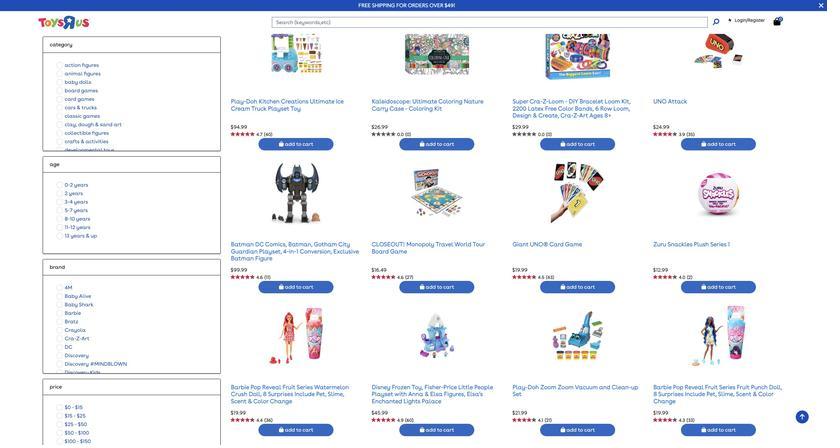 Task type: describe. For each thing, give the bounding box(es) containing it.
play- for play-doh kitchen creations ultimate ice cream truck playset toy
[[231, 98, 246, 105]]

slime, for fruit
[[719, 391, 735, 398]]

- for $50
[[75, 421, 77, 427]]

surprises for barbie pop reveal fruit series fruit punch doll, 8 surprises include pet, slime, scent & color change
[[659, 391, 684, 398]]

add to cart for play-doh zoom zoom vacuum and clean-up set
[[566, 427, 595, 433]]

batman dc comics, batman, gotham city guardian playset, 4-in-1 conversion, exclusive batman figure link
[[231, 241, 359, 262]]

ultimate inside play-doh kitchen creations ultimate ice cream truck playset toy
[[310, 98, 335, 105]]

8 for barbie pop reveal fruit series fruit punch doll, 8 surprises include pet, slime, scent & color change
[[654, 391, 657, 398]]

add for barbie pop reveal fruit series fruit punch doll, 8 surprises include pet, slime, scent & color change
[[708, 427, 718, 433]]

uno®
[[530, 241, 548, 248]]

0-2 years
[[65, 182, 88, 188]]

add to cart button for play-doh zoom zoom vacuum and clean-up set
[[541, 424, 616, 436]]

add to cart button for kaleidoscope: ultimate coloring nature carry case - coloring kit
[[400, 138, 475, 151]]

surprises for barbie pop reveal fruit series watermelon crush doll, 8 surprises include pet, slime, scent & color change
[[268, 391, 293, 398]]

cra- inside 'button'
[[65, 335, 76, 341]]

kaleidoscope: ultimate coloring nature carry case - coloring kit image
[[405, 17, 470, 83]]

13 years & up button
[[55, 231, 99, 240]]

$15 inside $0 - $15 button
[[75, 404, 83, 410]]

slime, for watermelon
[[328, 391, 344, 398]]

$24.99
[[654, 124, 670, 130]]

shopping bag image for 2200
[[561, 141, 566, 147]]

add to cart button for uno attack
[[682, 138, 757, 151]]

to for closeout! monopoly travel world tour board game
[[437, 284, 443, 290]]

- inside kaleidoscope: ultimate coloring nature carry case - coloring kit
[[406, 105, 408, 112]]

shark
[[79, 301, 93, 308]]

(27)
[[406, 275, 413, 280]]

discovery for discovery kids
[[65, 369, 89, 375]]

toys
[[104, 147, 114, 153]]

to for super cra-z-loom - diy bracelet loom kit, 2200 latex free color bands, 6 row loom, design & create, cra-z-art ages 8+
[[578, 141, 583, 147]]

add to cart button for play-doh kitchen creations ultimate ice cream truck playset toy
[[259, 138, 334, 151]]

0 vertical spatial cra-
[[530, 98, 543, 105]]

& inside super cra-z-loom - diy bracelet loom kit, 2200 latex free color bands, 6 row loom, design & create, cra-z-art ages 8+
[[533, 112, 537, 119]]

uno attack
[[654, 98, 688, 105]]

fruit for fruit
[[706, 384, 718, 390]]

& inside barbie pop reveal fruit series fruit punch doll, 8 surprises include pet, slime, scent & color change
[[753, 391, 757, 398]]

add to cart button for zuru snackles plush series 1
[[682, 281, 757, 293]]

bratz
[[65, 318, 78, 324]]

art inside super cra-z-loom - diy bracelet loom kit, 2200 latex free color bands, 6 row loom, design & create, cra-z-art ages 8+
[[580, 112, 589, 119]]

board
[[372, 248, 389, 255]]

cars & trucks button
[[55, 103, 99, 112]]

doh for zoom
[[528, 384, 539, 390]]

(0) for diy
[[547, 132, 552, 137]]

and
[[600, 384, 611, 390]]

1 horizontal spatial coloring
[[439, 98, 463, 105]]

add to cart for zuru snackles plush series 1
[[707, 284, 736, 290]]

1 batman from the top
[[231, 241, 254, 248]]

dc inside button
[[65, 344, 72, 350]]

comics,
[[265, 241, 287, 248]]

change for barbie pop reveal fruit series fruit punch doll, 8 surprises include pet, slime, scent & color change
[[654, 398, 676, 405]]

(0) for case
[[406, 132, 411, 137]]

plush
[[695, 241, 710, 248]]

cart for batman dc comics, batman, gotham city guardian playset, 4-in-1 conversion, exclusive batman figure
[[303, 284, 314, 290]]

add to cart for barbie pop reveal fruit series watermelon crush doll, 8 surprises include pet, slime, scent & color change
[[284, 427, 314, 433]]

add for closeout! monopoly travel world tour board game
[[426, 284, 436, 290]]

dough
[[78, 121, 94, 127]]

figure
[[255, 255, 273, 262]]

years for 12
[[77, 224, 91, 230]]

playset inside play-doh kitchen creations ultimate ice cream truck playset toy
[[268, 105, 289, 112]]

frozen
[[392, 384, 411, 390]]

games for card games
[[78, 96, 94, 102]]

figures,
[[444, 391, 466, 398]]

& inside the disney frozen toy, fisher-price little people playset with anna & elsa figures, elsa's enchanted lights palace
[[425, 391, 429, 398]]

include for watermelon
[[295, 391, 315, 398]]

add to cart button for batman dc comics, batman, gotham city guardian playset, 4-in-1 conversion, exclusive batman figure
[[259, 281, 334, 293]]

$49!
[[445, 2, 456, 8]]

to for barbie pop reveal fruit series fruit punch doll, 8 surprises include pet, slime, scent & color change
[[719, 427, 724, 433]]

case
[[390, 105, 404, 112]]

add to cart button for barbie pop reveal fruit series watermelon crush doll, 8 surprises include pet, slime, scent & color change
[[259, 424, 334, 436]]

discovery for discovery #mindblown
[[65, 361, 89, 367]]

super
[[513, 98, 529, 105]]

snackles
[[668, 241, 693, 248]]

batman dc comics, batman, gotham city guardian playset, 4-in-1 conversion, exclusive batman figure
[[231, 241, 359, 262]]

closeout!
[[372, 241, 405, 248]]

reveal for barbie pop reveal fruit series fruit punch doll, 8 surprises include pet, slime, scent & color change
[[685, 384, 704, 390]]

0
[[780, 17, 782, 21]]

zuru snackles plush series 1 link
[[654, 241, 730, 248]]

zuru
[[654, 241, 667, 248]]

4.0
[[679, 275, 686, 280]]

years down 11-12 years
[[71, 232, 85, 239]]

8 for barbie pop reveal fruit series watermelon crush doll, 8 surprises include pet, slime, scent & color change
[[263, 391, 267, 398]]

add for play-doh kitchen creations ultimate ice cream truck playset toy
[[285, 141, 295, 147]]

create,
[[539, 112, 559, 119]]

0 horizontal spatial coloring
[[409, 105, 433, 112]]

palace
[[422, 398, 442, 405]]

zuru snackles plush series 1
[[654, 241, 730, 248]]

add to cart for super cra-z-loom - diy bracelet loom kit, 2200 latex free color bands, 6 row loom, design & create, cra-z-art ages 8+
[[566, 141, 595, 147]]

baby for baby alive
[[65, 293, 78, 299]]

z- inside cra-z-art 'button'
[[76, 335, 81, 341]]

3 fruit from the left
[[737, 384, 750, 390]]

play-doh kitchen creations ultimate ice cream truck playset toy link
[[231, 98, 344, 112]]

series for barbie pop reveal fruit series fruit punch doll, 8 surprises include pet, slime, scent & color change
[[720, 384, 736, 390]]

add to cart button for barbie pop reveal fruit series fruit punch doll, 8 surprises include pet, slime, scent & color change
[[682, 424, 757, 436]]

$12.99
[[654, 267, 669, 273]]

$0
[[65, 404, 71, 410]]

add to cart for giant uno® card game
[[566, 284, 595, 290]]

monopoly
[[407, 241, 435, 248]]

toy
[[291, 105, 301, 112]]

art
[[114, 121, 122, 127]]

kaleidoscope:
[[372, 98, 411, 105]]

4.5 (43)
[[538, 275, 555, 280]]

batman dc comics, batman, gotham city guardian playset, 4-in-1 conversion, exclusive batman figure image
[[270, 160, 323, 226]]

8-10 years button
[[55, 215, 92, 223]]

clean-
[[612, 384, 632, 390]]

baby shark
[[65, 301, 93, 308]]

add for disney frozen toy, fisher-price little people playset with anna & elsa figures, elsa's enchanted lights palace
[[426, 427, 436, 433]]

giant uno® card game image
[[551, 160, 605, 226]]

$26.99
[[372, 124, 388, 130]]

attack
[[668, 98, 688, 105]]

baby for baby shark
[[65, 301, 78, 308]]

shopping bag image for barbie pop reveal fruit series watermelon crush doll, 8 surprises include pet, slime, scent & color change
[[279, 427, 284, 432]]

11-12 years button
[[55, 223, 93, 231]]

4.3 (33)
[[679, 418, 695, 423]]

cart for zuru snackles plush series 1
[[726, 284, 736, 290]]

add for zuru snackles plush series 1
[[708, 284, 718, 290]]

0 vertical spatial $100
[[78, 430, 89, 436]]

to for play-doh kitchen creations ultimate ice cream truck playset toy
[[296, 141, 302, 147]]

(40)
[[264, 132, 273, 137]]

ice
[[336, 98, 344, 105]]

brand
[[50, 264, 65, 270]]

toys r us image
[[38, 15, 90, 30]]

& inside barbie pop reveal fruit series watermelon crush doll, 8 surprises include pet, slime, scent & color change
[[248, 398, 252, 405]]

free shipping for orders over $49! link
[[359, 2, 456, 8]]

people
[[475, 384, 493, 390]]

collectible
[[65, 130, 91, 136]]

shopping bag image for toy
[[279, 141, 284, 147]]

1 horizontal spatial game
[[565, 241, 582, 248]]

card games
[[65, 96, 94, 102]]

login/register
[[735, 17, 766, 23]]

to for uno attack
[[719, 141, 724, 147]]

clay, dough & sand art
[[65, 121, 122, 127]]

brand element
[[50, 263, 214, 271]]

for
[[397, 2, 407, 8]]

8-
[[65, 216, 70, 222]]

developmental toys
[[65, 147, 114, 153]]

price element
[[50, 383, 214, 391]]

cart for giant uno® card game
[[585, 284, 595, 290]]

1 vertical spatial $100
[[65, 438, 76, 444]]

activities
[[86, 138, 109, 144]]

crafts & activities
[[65, 138, 109, 144]]

years for 10
[[76, 216, 90, 222]]

cart for play-doh zoom zoom vacuum and clean-up set
[[585, 427, 595, 433]]

(43)
[[547, 275, 555, 280]]

tour
[[473, 241, 485, 248]]

figures for collectible figures
[[92, 130, 109, 136]]

7
[[70, 207, 73, 213]]

pop for barbie pop reveal fruit series fruit punch doll, 8 surprises include pet, slime, scent & color change
[[674, 384, 684, 390]]

elsa's
[[467, 391, 483, 398]]

4.6 for game
[[398, 275, 404, 280]]

cart for barbie pop reveal fruit series fruit punch doll, 8 surprises include pet, slime, scent & color change
[[726, 427, 736, 433]]

include for fruit
[[685, 391, 706, 398]]

uno attack image
[[692, 17, 746, 83]]

$25 inside "button"
[[77, 413, 86, 419]]

add to cart for uno attack
[[707, 141, 736, 147]]

3.9
[[679, 132, 686, 137]]

carry
[[372, 105, 388, 112]]

nature
[[464, 98, 484, 105]]

alive
[[79, 293, 91, 299]]

with
[[395, 391, 407, 398]]

ultimate inside kaleidoscope: ultimate coloring nature carry case - coloring kit
[[413, 98, 437, 105]]

add to cart for batman dc comics, batman, gotham city guardian playset, 4-in-1 conversion, exclusive batman figure
[[284, 284, 314, 290]]

$100 - $150 button
[[55, 437, 93, 445]]

close button image
[[820, 2, 824, 9]]

doll, for crush
[[249, 391, 262, 398]]

color for barbie pop reveal fruit series fruit punch doll, 8 surprises include pet, slime, scent & color change
[[759, 391, 774, 398]]

lights
[[404, 398, 421, 405]]

play-doh kitchen creations ultimate ice cream truck playset toy image
[[270, 17, 323, 83]]

cart for barbie pop reveal fruit series watermelon crush doll, 8 surprises include pet, slime, scent & color change
[[303, 427, 314, 433]]

$29.99
[[513, 124, 529, 130]]

closeout! monopoly travel world tour board game image
[[411, 160, 464, 226]]

animal figures button
[[55, 69, 103, 78]]

play-doh kitchen creations ultimate ice cream truck playset toy
[[231, 98, 344, 112]]

to for play-doh zoom zoom vacuum and clean-up set
[[578, 427, 583, 433]]

category element
[[50, 41, 214, 48]]

change for barbie pop reveal fruit series watermelon crush doll, 8 surprises include pet, slime, scent & color change
[[270, 398, 292, 405]]

fisher-
[[425, 384, 444, 390]]

add for super cra-z-loom - diy bracelet loom kit, 2200 latex free color bands, 6 row loom, design & create, cra-z-art ages 8+
[[567, 141, 577, 147]]

$21.99
[[513, 410, 528, 416]]

punch
[[752, 384, 768, 390]]

3-
[[65, 199, 70, 205]]



Task type: vqa. For each thing, say whether or not it's contained in the screenshot.
0-2 years
yes



Task type: locate. For each thing, give the bounding box(es) containing it.
barbie inside barbie pop reveal fruit series watermelon crush doll, 8 surprises include pet, slime, scent & color change
[[231, 384, 249, 390]]

- for $15
[[72, 404, 74, 410]]

cra-z-art
[[65, 335, 89, 341]]

1 horizontal spatial fruit
[[706, 384, 718, 390]]

0 horizontal spatial up
[[91, 232, 97, 239]]

surprises inside barbie pop reveal fruit series watermelon crush doll, 8 surprises include pet, slime, scent & color change
[[268, 391, 293, 398]]

add to cart for barbie pop reveal fruit series fruit punch doll, 8 surprises include pet, slime, scent & color change
[[707, 427, 736, 433]]

cart for super cra-z-loom - diy bracelet loom kit, 2200 latex free color bands, 6 row loom, design & create, cra-z-art ages 8+
[[585, 141, 595, 147]]

cream
[[231, 105, 250, 112]]

0 vertical spatial dc
[[255, 241, 264, 248]]

12
[[70, 224, 75, 230]]

0-
[[65, 182, 70, 188]]

0 horizontal spatial slime,
[[328, 391, 344, 398]]

crafts
[[65, 138, 80, 144]]

0 link
[[774, 17, 788, 26]]

dc up playset,
[[255, 241, 264, 248]]

card games button
[[55, 95, 96, 103]]

0 vertical spatial up
[[91, 232, 97, 239]]

1 vertical spatial play-
[[513, 384, 528, 390]]

add to cart button for super cra-z-loom - diy bracelet loom kit, 2200 latex free color bands, 6 row loom, design & create, cra-z-art ages 8+
[[541, 138, 616, 151]]

baby down 4m
[[65, 293, 78, 299]]

1 horizontal spatial change
[[654, 398, 676, 405]]

1 vertical spatial baby
[[65, 301, 78, 308]]

add to cart
[[284, 141, 314, 147], [425, 141, 454, 147], [566, 141, 595, 147], [707, 141, 736, 147], [284, 284, 314, 290], [425, 284, 454, 290], [566, 284, 595, 290], [707, 284, 736, 290], [284, 427, 314, 433], [425, 427, 454, 433], [566, 427, 595, 433], [707, 427, 736, 433]]

0 horizontal spatial change
[[270, 398, 292, 405]]

figures for action figures
[[82, 62, 99, 68]]

pop for barbie pop reveal fruit series watermelon crush doll, 8 surprises include pet, slime, scent & color change
[[251, 384, 261, 390]]

disney
[[372, 384, 391, 390]]

coloring up kit
[[439, 98, 463, 105]]

play- for play-doh zoom zoom vacuum and clean-up set
[[513, 384, 528, 390]]

$15 inside $15 - $25 "button"
[[65, 413, 72, 419]]

loom
[[549, 98, 564, 105], [605, 98, 620, 105]]

to
[[296, 141, 302, 147], [437, 141, 443, 147], [578, 141, 583, 147], [719, 141, 724, 147], [296, 284, 302, 290], [437, 284, 443, 290], [578, 284, 583, 290], [719, 284, 724, 290], [296, 427, 302, 433], [437, 427, 443, 433], [578, 427, 583, 433], [719, 427, 724, 433]]

art inside 'button'
[[81, 335, 89, 341]]

fruit for watermelon
[[283, 384, 295, 390]]

scent inside barbie pop reveal fruit series watermelon crush doll, 8 surprises include pet, slime, scent & color change
[[231, 398, 247, 405]]

1 baby from the top
[[65, 293, 78, 299]]

classic
[[65, 113, 82, 119]]

0.0 (0) for ultimate
[[398, 132, 411, 137]]

$100 down $50 - $100 button
[[65, 438, 76, 444]]

add to cart for kaleidoscope: ultimate coloring nature carry case - coloring kit
[[425, 141, 454, 147]]

0 horizontal spatial fruit
[[283, 384, 295, 390]]

4.7
[[257, 132, 263, 137]]

2 horizontal spatial barbie
[[654, 384, 672, 390]]

4.4 (36)
[[257, 418, 273, 423]]

$50 down $25 - $50 button at the left bottom of page
[[65, 430, 74, 436]]

4-
[[283, 248, 289, 255]]

$15 up $15 - $25
[[75, 404, 83, 410]]

games up "trucks"
[[78, 96, 94, 102]]

barbie pop reveal fruit series fruit punch doll, 8 surprises include pet, slime, scent & color change link
[[654, 384, 783, 405]]

1 horizontal spatial surprises
[[659, 391, 684, 398]]

1 4.6 from the left
[[257, 275, 263, 280]]

$99.99
[[231, 267, 247, 273]]

0 horizontal spatial dc
[[65, 344, 72, 350]]

2 up 2 years
[[70, 182, 73, 188]]

pet, inside barbie pop reveal fruit series watermelon crush doll, 8 surprises include pet, slime, scent & color change
[[316, 391, 327, 398]]

doh for kitchen
[[246, 98, 257, 105]]

1 vertical spatial batman
[[231, 255, 254, 262]]

2 zoom from the left
[[558, 384, 574, 390]]

0 horizontal spatial 0.0 (0)
[[398, 132, 411, 137]]

4.6
[[257, 275, 263, 280], [398, 275, 404, 280]]

2 horizontal spatial z-
[[574, 112, 580, 119]]

years inside button
[[74, 199, 88, 205]]

2 include from the left
[[685, 391, 706, 398]]

$15 - $25 button
[[55, 412, 88, 420]]

0.0 (0) down create,
[[538, 132, 552, 137]]

4.4
[[257, 418, 263, 423]]

color down punch
[[759, 391, 774, 398]]

creations
[[281, 98, 309, 105]]

11-
[[65, 224, 71, 230]]

shopping bag image for kaleidoscope: ultimate coloring nature carry case - coloring kit
[[420, 141, 425, 147]]

None search field
[[272, 17, 720, 28]]

shopping bag image for barbie pop reveal fruit series fruit punch doll, 8 surprises include pet, slime, scent & color change
[[702, 427, 707, 432]]

0 horizontal spatial 2
[[65, 190, 68, 196]]

1 horizontal spatial (0)
[[547, 132, 552, 137]]

$0 - $15
[[65, 404, 83, 410]]

$25 up $25 - $50
[[77, 413, 86, 419]]

0 vertical spatial baby
[[65, 293, 78, 299]]

cart for play-doh kitchen creations ultimate ice cream truck playset toy
[[303, 141, 314, 147]]

color up 4.4
[[253, 398, 269, 405]]

to for giant uno® card game
[[578, 284, 583, 290]]

0 horizontal spatial art
[[81, 335, 89, 341]]

0 vertical spatial doh
[[246, 98, 257, 105]]

1 8 from the left
[[263, 391, 267, 398]]

4.0 (2)
[[679, 275, 693, 280]]

shopping bag image for uno attack
[[702, 141, 707, 147]]

coloring left kit
[[409, 105, 433, 112]]

2 8 from the left
[[654, 391, 657, 398]]

fruit
[[283, 384, 295, 390], [706, 384, 718, 390], [737, 384, 750, 390]]

2 horizontal spatial cra-
[[561, 112, 574, 119]]

1 (0) from the left
[[406, 132, 411, 137]]

1 vertical spatial up
[[632, 384, 639, 390]]

dc down cra-z-art 'button' at bottom
[[65, 344, 72, 350]]

1 reveal from the left
[[263, 384, 281, 390]]

2 slime, from the left
[[719, 391, 735, 398]]

4
[[70, 199, 73, 205]]

super cra-z-loom - diy bracelet loom kit, 2200 latex free color bands, 6 row loom, design & create, cra-z-art ages 8+ image
[[546, 17, 611, 83]]

years up 13 years & up
[[77, 224, 91, 230]]

$19.99 for barbie pop reveal fruit series fruit punch doll, 8 surprises include pet, slime, scent & color change
[[654, 410, 669, 416]]

add to cart button for giant uno® card game
[[541, 281, 616, 293]]

- inside $25 - $50 button
[[75, 421, 77, 427]]

$45.99
[[372, 410, 388, 416]]

4m button
[[55, 283, 74, 292]]

years inside 'button'
[[69, 190, 83, 196]]

1 horizontal spatial $15
[[75, 404, 83, 410]]

1 horizontal spatial cra-
[[530, 98, 543, 105]]

1 horizontal spatial 0.0
[[538, 132, 545, 137]]

1 vertical spatial dc
[[65, 344, 72, 350]]

1 horizontal spatial 8
[[654, 391, 657, 398]]

color inside barbie pop reveal fruit series watermelon crush doll, 8 surprises include pet, slime, scent & color change
[[253, 398, 269, 405]]

1 pet, from the left
[[316, 391, 327, 398]]

0 horizontal spatial include
[[295, 391, 315, 398]]

3 discovery from the top
[[65, 369, 89, 375]]

- left diy
[[566, 98, 568, 105]]

uno attack link
[[654, 98, 688, 105]]

slime, inside barbie pop reveal fruit series fruit punch doll, 8 surprises include pet, slime, scent & color change
[[719, 391, 735, 398]]

reveal inside barbie pop reveal fruit series watermelon crush doll, 8 surprises include pet, slime, scent & color change
[[263, 384, 281, 390]]

2 surprises from the left
[[659, 391, 684, 398]]

- down $15 - $25
[[75, 421, 77, 427]]

art down "bands,"
[[580, 112, 589, 119]]

color inside barbie pop reveal fruit series fruit punch doll, 8 surprises include pet, slime, scent & color change
[[759, 391, 774, 398]]

surprises up the '(36)'
[[268, 391, 293, 398]]

doll, inside barbie pop reveal fruit series fruit punch doll, 8 surprises include pet, slime, scent & color change
[[770, 384, 783, 390]]

0 horizontal spatial surprises
[[268, 391, 293, 398]]

series inside barbie pop reveal fruit series fruit punch doll, 8 surprises include pet, slime, scent & color change
[[720, 384, 736, 390]]

0 horizontal spatial z-
[[76, 335, 81, 341]]

play- inside the play-doh zoom zoom vacuum and clean-up set
[[513, 384, 528, 390]]

barbie for barbie pop reveal fruit series watermelon crush doll, 8 surprises include pet, slime, scent & color change
[[231, 384, 249, 390]]

2 loom from the left
[[605, 98, 620, 105]]

cra- up latex
[[530, 98, 543, 105]]

2 baby from the top
[[65, 301, 78, 308]]

game inside the closeout! monopoly travel world tour board game
[[390, 248, 407, 255]]

0 vertical spatial discovery
[[65, 352, 89, 358]]

4.3
[[679, 418, 686, 423]]

$19.99 for giant uno® card game
[[513, 267, 528, 273]]

0 horizontal spatial $50
[[65, 430, 74, 436]]

batman down guardian
[[231, 255, 254, 262]]

$25 inside button
[[65, 421, 74, 427]]

2 batman from the top
[[231, 255, 254, 262]]

1 vertical spatial 1
[[297, 248, 299, 255]]

action figures
[[65, 62, 99, 68]]

pop inside barbie pop reveal fruit series watermelon crush doll, 8 surprises include pet, slime, scent & color change
[[251, 384, 261, 390]]

5-7 years
[[65, 207, 88, 213]]

0.0 for cra-
[[538, 132, 545, 137]]

- right case
[[406, 105, 408, 112]]

2 change from the left
[[654, 398, 676, 405]]

2 horizontal spatial $19.99
[[654, 410, 669, 416]]

loom up the "free"
[[549, 98, 564, 105]]

1 ultimate from the left
[[310, 98, 335, 105]]

cra-
[[530, 98, 543, 105], [561, 112, 574, 119], [65, 335, 76, 341]]

to for barbie pop reveal fruit series watermelon crush doll, 8 surprises include pet, slime, scent & color change
[[296, 427, 302, 433]]

reveal inside barbie pop reveal fruit series fruit punch doll, 8 surprises include pet, slime, scent & color change
[[685, 384, 704, 390]]

2 ultimate from the left
[[413, 98, 437, 105]]

0 horizontal spatial zoom
[[541, 384, 557, 390]]

orders
[[408, 2, 429, 8]]

scent for punch
[[737, 391, 752, 398]]

3-4 years
[[65, 199, 88, 205]]

giant uno® card game link
[[513, 241, 582, 248]]

2
[[70, 182, 73, 188], [65, 190, 68, 196]]

2 inside 2 years 'button'
[[65, 190, 68, 196]]

play-doh zoom zoom vacuum and clean-up set
[[513, 384, 639, 398]]

baby shark button
[[55, 300, 95, 309]]

&
[[77, 104, 80, 110], [533, 112, 537, 119], [95, 121, 99, 127], [81, 138, 84, 144], [86, 232, 89, 239], [425, 391, 429, 398], [753, 391, 757, 398], [248, 398, 252, 405]]

1 horizontal spatial art
[[580, 112, 589, 119]]

1 vertical spatial cra-
[[561, 112, 574, 119]]

series for barbie pop reveal fruit series watermelon crush doll, 8 surprises include pet, slime, scent & color change
[[297, 384, 313, 390]]

0 horizontal spatial $25
[[65, 421, 74, 427]]

0 horizontal spatial pop
[[251, 384, 261, 390]]

color for barbie pop reveal fruit series watermelon crush doll, 8 surprises include pet, slime, scent & color change
[[253, 398, 269, 405]]

include down watermelon
[[295, 391, 315, 398]]

years inside "button"
[[77, 224, 91, 230]]

kit
[[435, 105, 442, 112]]

baby inside baby alive button
[[65, 293, 78, 299]]

- inside super cra-z-loom - diy bracelet loom kit, 2200 latex free color bands, 6 row loom, design & create, cra-z-art ages 8+
[[566, 98, 568, 105]]

doh inside play-doh kitchen creations ultimate ice cream truck playset toy
[[246, 98, 257, 105]]

add for barbie pop reveal fruit series watermelon crush doll, 8 surprises include pet, slime, scent & color change
[[285, 427, 295, 433]]

include inside barbie pop reveal fruit series fruit punch doll, 8 surprises include pet, slime, scent & color change
[[685, 391, 706, 398]]

- for $150
[[77, 438, 79, 444]]

board games
[[65, 87, 98, 93]]

bands,
[[575, 105, 594, 112]]

2 pop from the left
[[674, 384, 684, 390]]

1 include from the left
[[295, 391, 315, 398]]

1 horizontal spatial 1
[[728, 241, 730, 248]]

pop inside barbie pop reveal fruit series fruit punch doll, 8 surprises include pet, slime, scent & color change
[[674, 384, 684, 390]]

developmental toys button
[[55, 146, 116, 154]]

$25
[[77, 413, 86, 419], [65, 421, 74, 427]]

1 surprises from the left
[[268, 391, 293, 398]]

$15 down $0 - $15 button
[[65, 413, 72, 419]]

2 0.0 from the left
[[538, 132, 545, 137]]

0 vertical spatial 2
[[70, 182, 73, 188]]

$100 up $150
[[78, 430, 89, 436]]

include up the (33)
[[685, 391, 706, 398]]

0 horizontal spatial doll,
[[249, 391, 262, 398]]

z- down "bands,"
[[574, 112, 580, 119]]

discovery down dc button
[[65, 352, 89, 358]]

2 4.6 from the left
[[398, 275, 404, 280]]

shopping bag image for zuru snackles plush series 1
[[702, 284, 707, 290]]

barbie pop reveal fruit series fruit punch doll, 8 surprises include pet, slime, scent & color change image
[[692, 303, 746, 369]]

shopping bag image
[[279, 141, 284, 147], [561, 141, 566, 147], [279, 284, 284, 290], [420, 284, 425, 290], [561, 284, 566, 290]]

- for $25
[[74, 413, 76, 419]]

ultimate left 'ice'
[[310, 98, 335, 105]]

to for disney frozen toy, fisher-price little people playset with anna & elsa figures, elsa's enchanted lights palace
[[437, 427, 443, 433]]

0.0 down case
[[398, 132, 404, 137]]

disney frozen toy, fisher-price little people playset with anna & elsa figures, elsa's enchanted lights palace
[[372, 384, 493, 405]]

1 horizontal spatial 4.6
[[398, 275, 404, 280]]

dc
[[255, 241, 264, 248], [65, 344, 72, 350]]

up right "and"
[[632, 384, 639, 390]]

z- down "crayola"
[[76, 335, 81, 341]]

2 (0) from the left
[[547, 132, 552, 137]]

to for zuru snackles plush series 1
[[719, 284, 724, 290]]

series inside barbie pop reveal fruit series watermelon crush doll, 8 surprises include pet, slime, scent & color change
[[297, 384, 313, 390]]

years up 2 years
[[74, 182, 88, 188]]

bratz button
[[55, 317, 80, 326]]

1 horizontal spatial loom
[[605, 98, 620, 105]]

games up 'clay, dough & sand art'
[[83, 113, 100, 119]]

disney frozen toy, fisher-price little people playset with anna & elsa figures, elsa's enchanted lights palace image
[[411, 303, 464, 369]]

years for 7
[[74, 207, 88, 213]]

art down "crayola"
[[81, 335, 89, 341]]

0 vertical spatial scent
[[737, 391, 752, 398]]

0 horizontal spatial (0)
[[406, 132, 411, 137]]

free
[[545, 105, 557, 112]]

pet, for watermelon
[[316, 391, 327, 398]]

0 vertical spatial playset
[[268, 105, 289, 112]]

1 horizontal spatial $50
[[78, 421, 87, 427]]

- inside $0 - $15 button
[[72, 404, 74, 410]]

pet,
[[316, 391, 327, 398], [707, 391, 717, 398]]

5-
[[65, 207, 70, 213]]

1 vertical spatial playset
[[372, 391, 393, 398]]

age element
[[50, 160, 214, 168]]

fruit inside barbie pop reveal fruit series watermelon crush doll, 8 surprises include pet, slime, scent & color change
[[283, 384, 295, 390]]

0 vertical spatial 1
[[728, 241, 730, 248]]

Enter Keyword or Item No. search field
[[272, 17, 708, 28]]

0 horizontal spatial ultimate
[[310, 98, 335, 105]]

2 vertical spatial cra-
[[65, 335, 76, 341]]

0 horizontal spatial loom
[[549, 98, 564, 105]]

in-
[[289, 248, 297, 255]]

baby
[[65, 293, 78, 299], [65, 301, 78, 308]]

clay, dough & sand art button
[[55, 120, 124, 129]]

slime, inside barbie pop reveal fruit series watermelon crush doll, 8 surprises include pet, slime, scent & color change
[[328, 391, 344, 398]]

2 vertical spatial color
[[253, 398, 269, 405]]

to for batman dc comics, batman, gotham city guardian playset, 4-in-1 conversion, exclusive batman figure
[[296, 284, 302, 290]]

play- up set
[[513, 384, 528, 390]]

ultimate up kit
[[413, 98, 437, 105]]

4.6 (11)
[[257, 275, 271, 280]]

games for board games
[[81, 87, 98, 93]]

shopping bag image inside 0 link
[[774, 18, 781, 25]]

action figures button
[[55, 61, 101, 69]]

0 vertical spatial art
[[580, 112, 589, 119]]

scent
[[737, 391, 752, 398], [231, 398, 247, 405]]

4.9 (60)
[[398, 418, 414, 423]]

cart for kaleidoscope: ultimate coloring nature carry case - coloring kit
[[444, 141, 454, 147]]

figures inside button
[[82, 62, 99, 68]]

discovery down discovery #mindblown button
[[65, 369, 89, 375]]

play- inside play-doh kitchen creations ultimate ice cream truck playset toy
[[231, 98, 246, 105]]

8+
[[605, 112, 612, 119]]

2 inside 0-2 years button
[[70, 182, 73, 188]]

1 vertical spatial 2
[[65, 190, 68, 196]]

reveal for barbie pop reveal fruit series watermelon crush doll, 8 surprises include pet, slime, scent & color change
[[263, 384, 281, 390]]

add to cart for closeout! monopoly travel world tour board game
[[425, 284, 454, 290]]

reveal
[[263, 384, 281, 390], [685, 384, 704, 390]]

scent down punch
[[737, 391, 752, 398]]

2 discovery from the top
[[65, 361, 89, 367]]

add for batman dc comics, batman, gotham city guardian playset, 4-in-1 conversion, exclusive batman figure
[[285, 284, 295, 290]]

1 horizontal spatial z-
[[543, 98, 549, 105]]

1 horizontal spatial include
[[685, 391, 706, 398]]

games down 'dolls'
[[81, 87, 98, 93]]

conversion,
[[300, 248, 332, 255]]

playset down disney
[[372, 391, 393, 398]]

1 change from the left
[[270, 398, 292, 405]]

color down diy
[[558, 105, 574, 112]]

years up 5-7 years
[[74, 199, 88, 205]]

years up 8-10 years on the top of the page
[[74, 207, 88, 213]]

- inside $50 - $100 button
[[75, 430, 77, 436]]

free shipping for orders over $49!
[[359, 2, 456, 8]]

2 pet, from the left
[[707, 391, 717, 398]]

1 horizontal spatial dc
[[255, 241, 264, 248]]

0 vertical spatial play-
[[231, 98, 246, 105]]

2 0.0 (0) from the left
[[538, 132, 552, 137]]

1 horizontal spatial playset
[[372, 391, 393, 398]]

13 years & up
[[65, 232, 97, 239]]

- inside the $100 - $150 button
[[77, 438, 79, 444]]

years for 2
[[74, 182, 88, 188]]

1 vertical spatial $50
[[65, 430, 74, 436]]

shopping bag image
[[774, 18, 781, 25], [420, 141, 425, 147], [702, 141, 707, 147], [702, 284, 707, 290], [279, 427, 284, 432], [420, 427, 425, 432], [561, 427, 566, 432], [702, 427, 707, 432]]

play- up cream
[[231, 98, 246, 105]]

series left punch
[[720, 384, 736, 390]]

1 horizontal spatial $19.99
[[513, 267, 528, 273]]

super cra-z-loom - diy bracelet loom kit, 2200 latex free color bands, 6 row loom, design & create, cra-z-art ages 8+ link
[[513, 98, 631, 119]]

figures inside 'button'
[[84, 70, 101, 77]]

z-
[[543, 98, 549, 105], [574, 112, 580, 119], [76, 335, 81, 341]]

years up 3-4 years
[[69, 190, 83, 196]]

0 horizontal spatial cra-
[[65, 335, 76, 341]]

0 vertical spatial game
[[565, 241, 582, 248]]

doll, right crush
[[249, 391, 262, 398]]

barbie inside barbie pop reveal fruit series fruit punch doll, 8 surprises include pet, slime, scent & color change
[[654, 384, 672, 390]]

4.6 left (27)
[[398, 275, 404, 280]]

figures up 'dolls'
[[84, 70, 101, 77]]

scent inside barbie pop reveal fruit series fruit punch doll, 8 surprises include pet, slime, scent & color change
[[737, 391, 752, 398]]

- for $100
[[75, 430, 77, 436]]

$25 down $15 - $25 "button"
[[65, 421, 74, 427]]

discovery #mindblown
[[65, 361, 127, 367]]

11-12 years
[[65, 224, 91, 230]]

1 vertical spatial z-
[[574, 112, 580, 119]]

- down $25 - $50
[[75, 430, 77, 436]]

play-doh zoom zoom vacuum and clean-up set image
[[551, 303, 605, 369]]

1 pop from the left
[[251, 384, 261, 390]]

0 horizontal spatial $100
[[65, 438, 76, 444]]

trucks
[[82, 104, 97, 110]]

- left $150
[[77, 438, 79, 444]]

1 horizontal spatial doh
[[528, 384, 539, 390]]

1 vertical spatial games
[[78, 96, 94, 102]]

card
[[65, 96, 76, 102]]

add for kaleidoscope: ultimate coloring nature carry case - coloring kit
[[426, 141, 436, 147]]

1 fruit from the left
[[283, 384, 295, 390]]

1 horizontal spatial slime,
[[719, 391, 735, 398]]

discovery
[[65, 352, 89, 358], [65, 361, 89, 367], [65, 369, 89, 375]]

2 up 3-
[[65, 190, 68, 196]]

batman up guardian
[[231, 241, 254, 248]]

up inside the play-doh zoom zoom vacuum and clean-up set
[[632, 384, 639, 390]]

1 zoom from the left
[[541, 384, 557, 390]]

bracelet
[[580, 98, 604, 105]]

1 vertical spatial scent
[[231, 398, 247, 405]]

discovery up discovery kids button at bottom
[[65, 361, 89, 367]]

1 0.0 from the left
[[398, 132, 404, 137]]

scent for crush
[[231, 398, 247, 405]]

1 vertical spatial figures
[[84, 70, 101, 77]]

include inside barbie pop reveal fruit series watermelon crush doll, 8 surprises include pet, slime, scent & color change
[[295, 391, 315, 398]]

doll, inside barbie pop reveal fruit series watermelon crush doll, 8 surprises include pet, slime, scent & color change
[[249, 391, 262, 398]]

2 fruit from the left
[[706, 384, 718, 390]]

- right $0
[[72, 404, 74, 410]]

doll, right punch
[[770, 384, 783, 390]]

0.0 for ultimate
[[398, 132, 404, 137]]

0.0 (0) for cra-
[[538, 132, 552, 137]]

barbie inside button
[[65, 310, 81, 316]]

1 vertical spatial art
[[81, 335, 89, 341]]

8 inside barbie pop reveal fruit series fruit punch doll, 8 surprises include pet, slime, scent & color change
[[654, 391, 657, 398]]

playset down kitchen
[[268, 105, 289, 112]]

1 vertical spatial color
[[759, 391, 774, 398]]

1 horizontal spatial color
[[558, 105, 574, 112]]

playset inside the disney frozen toy, fisher-price little people playset with anna & elsa figures, elsa's enchanted lights palace
[[372, 391, 393, 398]]

series left watermelon
[[297, 384, 313, 390]]

2 reveal from the left
[[685, 384, 704, 390]]

change inside barbie pop reveal fruit series watermelon crush doll, 8 surprises include pet, slime, scent & color change
[[270, 398, 292, 405]]

4.6 for guardian
[[257, 275, 263, 280]]

surprises up 4.3
[[659, 391, 684, 398]]

0 vertical spatial z-
[[543, 98, 549, 105]]

0 vertical spatial $15
[[75, 404, 83, 410]]

0 vertical spatial doll,
[[770, 384, 783, 390]]

shopping bag image for disney frozen toy, fisher-price little people playset with anna & elsa figures, elsa's enchanted lights palace
[[420, 427, 425, 432]]

2 vertical spatial discovery
[[65, 369, 89, 375]]

barbie pop reveal fruit series watermelon crush doll, 8 surprises include pet, slime, scent & color change image
[[270, 303, 323, 369]]

1 horizontal spatial $100
[[78, 430, 89, 436]]

1 horizontal spatial $25
[[77, 413, 86, 419]]

cra- down crayola button
[[65, 335, 76, 341]]

$25 - $50
[[65, 421, 87, 427]]

loom up row
[[605, 98, 620, 105]]

0 horizontal spatial reveal
[[263, 384, 281, 390]]

1 vertical spatial $15
[[65, 413, 72, 419]]

games for classic games
[[83, 113, 100, 119]]

0 horizontal spatial pet,
[[316, 391, 327, 398]]

barbie pop reveal fruit series fruit punch doll, 8 surprises include pet, slime, scent & color change
[[654, 384, 783, 405]]

world
[[455, 241, 472, 248]]

1 slime, from the left
[[328, 391, 344, 398]]

baby down baby alive button
[[65, 301, 78, 308]]

design
[[513, 112, 532, 119]]

developmental
[[65, 147, 102, 153]]

game right card
[[565, 241, 582, 248]]

4.6 left '(11)'
[[257, 275, 263, 280]]

disney frozen toy, fisher-price little people playset with anna & elsa figures, elsa's enchanted lights palace link
[[372, 384, 493, 405]]

shopping bag image for play-doh zoom zoom vacuum and clean-up set
[[561, 427, 566, 432]]

0 horizontal spatial scent
[[231, 398, 247, 405]]

add to cart for disney frozen toy, fisher-price little people playset with anna & elsa figures, elsa's enchanted lights palace
[[425, 427, 454, 433]]

figures inside button
[[92, 130, 109, 136]]

- down $0 - $15
[[74, 413, 76, 419]]

series
[[711, 241, 727, 248], [297, 384, 313, 390], [720, 384, 736, 390]]

1 0.0 (0) from the left
[[398, 132, 411, 137]]

$50 up $50 - $100
[[78, 421, 87, 427]]

2 vertical spatial z-
[[76, 335, 81, 341]]

years up 11-12 years
[[76, 216, 90, 222]]

kit,
[[622, 98, 631, 105]]

change
[[270, 398, 292, 405], [654, 398, 676, 405]]

cra- down diy
[[561, 112, 574, 119]]

$16.49
[[372, 267, 387, 273]]

change inside barbie pop reveal fruit series fruit punch doll, 8 surprises include pet, slime, scent & color change
[[654, 398, 676, 405]]

category
[[50, 41, 72, 47]]

add to cart button for closeout! monopoly travel world tour board game
[[400, 281, 475, 293]]

0.0 (0) down case
[[398, 132, 411, 137]]

- inside $15 - $25 "button"
[[74, 413, 76, 419]]

2 vertical spatial games
[[83, 113, 100, 119]]

up inside button
[[91, 232, 97, 239]]

1 loom from the left
[[549, 98, 564, 105]]

figures up activities at top
[[92, 130, 109, 136]]

z- up the "free"
[[543, 98, 549, 105]]

0 vertical spatial $25
[[77, 413, 86, 419]]

ages
[[590, 112, 603, 119]]

cart for disney frozen toy, fisher-price little people playset with anna & elsa figures, elsa's enchanted lights palace
[[444, 427, 454, 433]]

doh inside the play-doh zoom zoom vacuum and clean-up set
[[528, 384, 539, 390]]

shopping bag image for in-
[[279, 284, 284, 290]]

series right plush
[[711, 241, 727, 248]]

0 horizontal spatial 1
[[297, 248, 299, 255]]

add to cart button for disney frozen toy, fisher-price little people playset with anna & elsa figures, elsa's enchanted lights palace
[[400, 424, 475, 436]]

pet, inside barbie pop reveal fruit series fruit punch doll, 8 surprises include pet, slime, scent & color change
[[707, 391, 717, 398]]

cart for closeout! monopoly travel world tour board game
[[444, 284, 454, 290]]

years for 4
[[74, 199, 88, 205]]

1 down batman,
[[297, 248, 299, 255]]

1 discovery from the top
[[65, 352, 89, 358]]

6
[[596, 105, 599, 112]]

surprises inside barbie pop reveal fruit series fruit punch doll, 8 surprises include pet, slime, scent & color change
[[659, 391, 684, 398]]

0.0 down create,
[[538, 132, 545, 137]]

figures up animal figures
[[82, 62, 99, 68]]

1 inside batman dc comics, batman, gotham city guardian playset, 4-in-1 conversion, exclusive batman figure
[[297, 248, 299, 255]]

discovery inside button
[[65, 352, 89, 358]]

watermelon
[[314, 384, 349, 390]]

figures for animal figures
[[84, 70, 101, 77]]

game down closeout! on the bottom
[[390, 248, 407, 255]]

kids
[[90, 369, 100, 375]]

1 right plush
[[728, 241, 730, 248]]

dc inside batman dc comics, batman, gotham city guardian playset, 4-in-1 conversion, exclusive batman figure
[[255, 241, 264, 248]]

zuru snackles plush series 1 image
[[692, 160, 746, 226]]

dolls
[[79, 79, 91, 85]]

baby dolls
[[65, 79, 91, 85]]

add for play-doh zoom zoom vacuum and clean-up set
[[567, 427, 577, 433]]

4.1
[[538, 418, 544, 423]]

1 horizontal spatial reveal
[[685, 384, 704, 390]]

up down 11-12 years "button"
[[91, 232, 97, 239]]

scent down crush
[[231, 398, 247, 405]]

1 horizontal spatial barbie
[[231, 384, 249, 390]]

2 horizontal spatial color
[[759, 391, 774, 398]]

color inside super cra-z-loom - diy bracelet loom kit, 2200 latex free color bands, 6 row loom, design & create, cra-z-art ages 8+
[[558, 105, 574, 112]]

8 inside barbie pop reveal fruit series watermelon crush doll, 8 surprises include pet, slime, scent & color change
[[263, 391, 267, 398]]

0 horizontal spatial 0.0
[[398, 132, 404, 137]]

baby inside 'baby shark' button
[[65, 301, 78, 308]]

0 vertical spatial $50
[[78, 421, 87, 427]]

super cra-z-loom - diy bracelet loom kit, 2200 latex free color bands, 6 row loom, design & create, cra-z-art ages 8+
[[513, 98, 631, 119]]

pet, for fruit
[[707, 391, 717, 398]]



